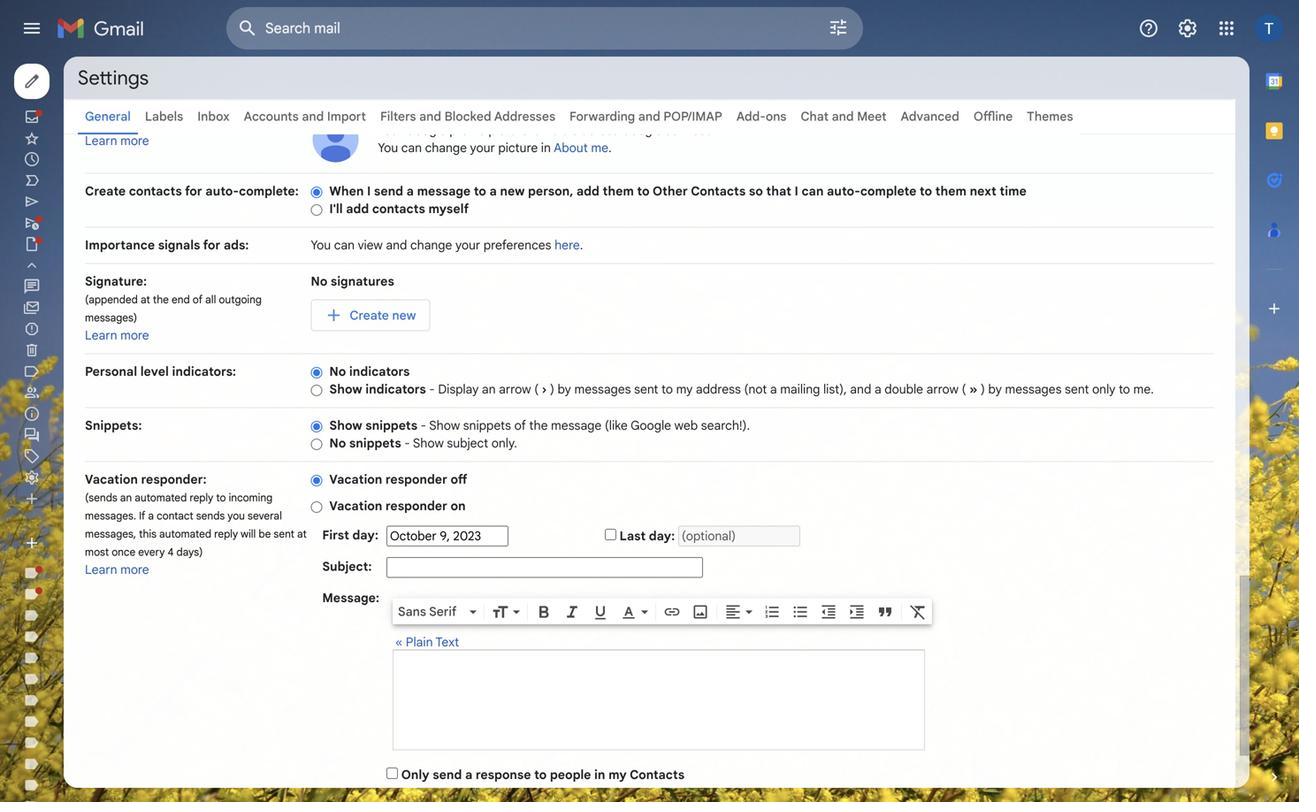 Task type: locate. For each thing, give the bounding box(es) containing it.
themes
[[1027, 109, 1074, 124]]

0 vertical spatial can
[[401, 140, 422, 156]]

add right person,
[[577, 184, 600, 199]]

arrow left "»"
[[927, 382, 959, 397]]

- left display
[[429, 382, 435, 397]]

vacation
[[85, 472, 138, 487], [329, 472, 382, 487], [329, 499, 382, 514]]

bulleted list ‪(⌘⇧8)‬ image
[[792, 603, 810, 621]]

1 vertical spatial my
[[609, 768, 627, 783]]

level
[[140, 364, 169, 380]]

1 vertical spatial of
[[515, 418, 526, 434]]

themes link
[[1027, 109, 1074, 124]]

. right preferences
[[580, 238, 583, 253]]

no signatures
[[311, 274, 394, 289]]

people
[[550, 768, 591, 783]]

1 vertical spatial create
[[350, 308, 389, 323]]

blocked
[[445, 109, 492, 124]]

1 horizontal spatial create
[[350, 308, 389, 323]]

and left services.
[[639, 109, 661, 124]]

3 learn from the top
[[85, 562, 117, 578]]

in right the people
[[595, 768, 606, 783]]

view
[[358, 238, 383, 253]]

mailing
[[781, 382, 820, 397]]

settings image
[[1178, 18, 1199, 39]]

at left first
[[297, 528, 307, 541]]

2 learn from the top
[[85, 328, 117, 343]]

me.
[[1134, 382, 1154, 397]]

no right no indicators radio
[[329, 364, 346, 380]]

display
[[438, 382, 479, 397]]

advanced search options image
[[821, 10, 856, 45]]

0 vertical spatial more
[[120, 133, 149, 149]]

1 vertical spatial at
[[297, 528, 307, 541]]

Vacation responder on radio
[[311, 501, 322, 514]]

( left "»"
[[962, 382, 967, 397]]

a right if
[[148, 510, 154, 523]]

0 horizontal spatial -
[[405, 436, 410, 451]]

reply up sends
[[190, 491, 214, 505]]

add down when
[[346, 201, 369, 217]]

snippets for show snippets of the message (like google web search!).
[[366, 418, 418, 434]]

1 vertical spatial more
[[120, 328, 149, 343]]

signature:
[[85, 274, 147, 289]]

your down profile
[[470, 140, 495, 156]]

no for no indicators
[[329, 364, 346, 380]]

1 horizontal spatial i
[[795, 184, 799, 199]]

and for filters
[[419, 109, 441, 124]]

days)
[[177, 546, 203, 559]]

0 horizontal spatial in
[[541, 140, 551, 156]]

›
[[542, 382, 547, 397]]

(sends
[[85, 491, 117, 505]]

a left double
[[875, 382, 882, 397]]

1 vertical spatial an
[[120, 491, 132, 505]]

link ‪(⌘k)‬ image
[[664, 603, 681, 621]]

2 vertical spatial can
[[334, 238, 355, 253]]

0 vertical spatial your
[[470, 140, 495, 156]]

more down once
[[120, 562, 149, 578]]

1 vertical spatial contacts
[[630, 768, 685, 783]]

can left view
[[334, 238, 355, 253]]

import
[[327, 109, 366, 124]]

you down your
[[378, 140, 398, 156]]

0 horizontal spatial an
[[120, 491, 132, 505]]

0 vertical spatial you
[[378, 140, 398, 156]]

an up messages. on the bottom left
[[120, 491, 132, 505]]

0 horizontal spatial i
[[367, 184, 371, 199]]

navigation
[[0, 57, 212, 802]]

1 horizontal spatial new
[[500, 184, 525, 199]]

2 auto- from the left
[[827, 184, 861, 199]]

create new button
[[311, 299, 430, 331]]

a right (not on the right
[[771, 382, 777, 397]]

1 vertical spatial message
[[551, 418, 602, 434]]

settings
[[78, 65, 149, 90]]

here
[[555, 238, 580, 253]]

1 horizontal spatial them
[[936, 184, 967, 199]]

a left response in the left bottom of the page
[[465, 768, 473, 783]]

learn down most
[[85, 562, 117, 578]]

1 horizontal spatial the
[[529, 418, 548, 434]]

2 vertical spatial -
[[405, 436, 410, 451]]

automated down responder:
[[135, 491, 187, 505]]

1 horizontal spatial -
[[421, 418, 427, 434]]

0 horizontal spatial sent
[[274, 528, 295, 541]]

create for create new
[[350, 308, 389, 323]]

sent left only
[[1065, 382, 1090, 397]]

vacation inside "vacation responder: (sends an automated reply to incoming messages. if a contact sends you several messages, this automated reply will be sent at most once every 4 days) learn more"
[[85, 472, 138, 487]]

None search field
[[226, 7, 864, 50]]

list),
[[824, 382, 847, 397]]

1 horizontal spatial message
[[551, 418, 602, 434]]

of inside signature: (appended at the end of all outgoing messages) learn more
[[193, 293, 203, 307]]

2 ( from the left
[[962, 382, 967, 397]]

sans serif
[[398, 604, 457, 620]]

contacts
[[691, 184, 746, 199], [630, 768, 685, 783]]

new inside 'create new' button
[[392, 308, 416, 323]]

can down your
[[401, 140, 422, 156]]

message up myself
[[417, 184, 471, 199]]

i right when
[[367, 184, 371, 199]]

general link
[[85, 109, 131, 124]]

show left subject
[[413, 436, 444, 451]]

contact
[[157, 510, 193, 523]]

1 horizontal spatial of
[[515, 418, 526, 434]]

) right ›
[[550, 382, 555, 397]]

here link
[[555, 238, 580, 253]]

responder:
[[141, 472, 207, 487]]

0 horizontal spatial the
[[153, 293, 169, 307]]

- for show snippets of the message (like google web search!).
[[421, 418, 427, 434]]

1 horizontal spatial you
[[378, 140, 398, 156]]

1 horizontal spatial reply
[[214, 528, 238, 541]]

0 horizontal spatial can
[[334, 238, 355, 253]]

) right "»"
[[981, 382, 986, 397]]

to right complete
[[920, 184, 933, 199]]

0 vertical spatial picture
[[489, 123, 528, 138]]

your down myself
[[456, 238, 481, 253]]

learn more link for signature:
[[85, 328, 149, 343]]

addresses
[[494, 109, 556, 124]]

ads:
[[224, 238, 249, 253]]

0 vertical spatial for
[[185, 184, 202, 199]]

my right the people
[[609, 768, 627, 783]]

Search mail text field
[[265, 19, 779, 37]]

add-ons
[[737, 109, 787, 124]]

automated up the days)
[[159, 528, 212, 541]]

the left end
[[153, 293, 169, 307]]

First day: text field
[[387, 526, 509, 547]]

1 horizontal spatial for
[[203, 238, 221, 253]]

responder
[[386, 472, 448, 487], [386, 499, 448, 514]]

0 horizontal spatial you
[[311, 238, 331, 253]]

change down myself
[[411, 238, 452, 253]]

0 vertical spatial contacts
[[129, 184, 182, 199]]

Show indicators radio
[[311, 384, 322, 397]]

personal
[[85, 364, 137, 380]]

them left next
[[936, 184, 967, 199]]

in down the visible
[[541, 140, 551, 156]]

0 vertical spatial change
[[425, 140, 467, 156]]

0 vertical spatial create
[[85, 184, 126, 199]]

no left signatures
[[311, 274, 328, 289]]

snippets for show subject only.
[[349, 436, 401, 451]]

myself
[[429, 201, 469, 217]]

learn more link for vacation
[[85, 562, 149, 578]]

for up signals
[[185, 184, 202, 199]]

indicators for no
[[349, 364, 410, 380]]

an
[[482, 382, 496, 397], [120, 491, 132, 505]]

1 arrow from the left
[[499, 382, 531, 397]]

1 vertical spatial add
[[346, 201, 369, 217]]

0 horizontal spatial )
[[550, 382, 555, 397]]

arrow
[[499, 382, 531, 397], [927, 382, 959, 397]]

preferences
[[484, 238, 552, 253]]

show
[[329, 382, 362, 397], [329, 418, 362, 434], [429, 418, 460, 434], [413, 436, 444, 451]]

more
[[120, 133, 149, 149], [120, 328, 149, 343], [120, 562, 149, 578]]

and
[[302, 109, 324, 124], [419, 109, 441, 124], [639, 109, 661, 124], [832, 109, 854, 124], [386, 238, 407, 253], [851, 382, 872, 397]]

the inside signature: (appended at the end of all outgoing messages) learn more
[[153, 293, 169, 307]]

1 horizontal spatial at
[[297, 528, 307, 541]]

at inside "vacation responder: (sends an automated reply to incoming messages. if a contact sends you several messages, this automated reply will be sent at most once every 4 days) learn more"
[[297, 528, 307, 541]]

0 horizontal spatial reply
[[190, 491, 214, 505]]

my left "address"
[[676, 382, 693, 397]]

search!).
[[701, 418, 750, 434]]

and for forwarding
[[639, 109, 661, 124]]

0 horizontal spatial by
[[558, 382, 571, 397]]

create inside button
[[350, 308, 389, 323]]

0 horizontal spatial (
[[534, 382, 539, 397]]

indicators
[[349, 364, 410, 380], [366, 382, 426, 397]]

sent right be
[[274, 528, 295, 541]]

arrow left ›
[[499, 382, 531, 397]]

- up vacation responder off
[[405, 436, 410, 451]]

on
[[451, 499, 466, 514]]

automated
[[135, 491, 187, 505], [159, 528, 212, 541]]

send up i'll add contacts myself
[[374, 184, 404, 199]]

0 vertical spatial send
[[374, 184, 404, 199]]

to up sends
[[216, 491, 226, 505]]

and left import
[[302, 109, 324, 124]]

new
[[500, 184, 525, 199], [392, 308, 416, 323]]

to left me.
[[1119, 382, 1131, 397]]

labels link
[[145, 109, 183, 124]]

by right ›
[[558, 382, 571, 397]]

learn more link down once
[[85, 562, 149, 578]]

sans serif option
[[395, 603, 466, 621]]

2 vertical spatial more
[[120, 562, 149, 578]]

0 vertical spatial my
[[676, 382, 693, 397]]

and for accounts
[[302, 109, 324, 124]]

snippets up no snippets - show subject only.
[[366, 418, 418, 434]]

2 by from the left
[[989, 382, 1002, 397]]

create
[[85, 184, 126, 199], [350, 308, 389, 323]]

2 vertical spatial learn more link
[[85, 562, 149, 578]]

2 horizontal spatial sent
[[1065, 382, 1090, 397]]

general
[[85, 109, 131, 124]]

message left (like
[[551, 418, 602, 434]]

learn down general link
[[85, 133, 117, 149]]

0 horizontal spatial auto-
[[205, 184, 239, 199]]

- for display an arrow (
[[429, 382, 435, 397]]

4
[[168, 546, 174, 559]]

1 horizontal spatial send
[[433, 768, 462, 783]]

day: for first day:
[[353, 528, 379, 543]]

reply down you
[[214, 528, 238, 541]]

0 horizontal spatial message
[[417, 184, 471, 199]]

first
[[322, 528, 349, 543]]

. inside your google profile picture is visible across google services. you can change your picture in about me .
[[609, 140, 612, 156]]

accounts and import
[[244, 109, 366, 124]]

new down signatures
[[392, 308, 416, 323]]

is
[[532, 123, 540, 138]]

picture
[[489, 123, 528, 138], [498, 140, 538, 156]]

contacts up importance signals for ads:
[[129, 184, 182, 199]]

day: right first
[[353, 528, 379, 543]]

0 horizontal spatial send
[[374, 184, 404, 199]]

0 horizontal spatial of
[[193, 293, 203, 307]]

1 horizontal spatial .
[[609, 140, 612, 156]]

and right chat
[[832, 109, 854, 124]]

create down learn more
[[85, 184, 126, 199]]

0 horizontal spatial contacts
[[129, 184, 182, 199]]

2 arrow from the left
[[927, 382, 959, 397]]

0 horizontal spatial messages
[[575, 382, 631, 397]]

1 vertical spatial you
[[311, 238, 331, 253]]

only.
[[492, 436, 517, 451]]

3 more from the top
[[120, 562, 149, 578]]

1 responder from the top
[[386, 472, 448, 487]]

italic ‪(⌘i)‬ image
[[564, 603, 581, 621]]

- for show subject only.
[[405, 436, 410, 451]]

1 ( from the left
[[534, 382, 539, 397]]

1 vertical spatial .
[[580, 238, 583, 253]]

send right only
[[433, 768, 462, 783]]

0 vertical spatial indicators
[[349, 364, 410, 380]]

0 vertical spatial -
[[429, 382, 435, 397]]

change inside your google profile picture is visible across google services. you can change your picture in about me .
[[425, 140, 467, 156]]

picture left is at top left
[[489, 123, 528, 138]]

reply
[[190, 491, 214, 505], [214, 528, 238, 541]]

1 by from the left
[[558, 382, 571, 397]]

indicators down create new
[[349, 364, 410, 380]]

No snippets radio
[[311, 438, 322, 451]]

contacts up view
[[372, 201, 425, 217]]

them down me
[[603, 184, 634, 199]]

.
[[609, 140, 612, 156], [580, 238, 583, 253]]

1 horizontal spatial by
[[989, 382, 1002, 397]]

2 vertical spatial learn
[[85, 562, 117, 578]]

picture image
[[311, 115, 360, 164]]

- up no snippets - show subject only.
[[421, 418, 427, 434]]

0 horizontal spatial new
[[392, 308, 416, 323]]

2 them from the left
[[936, 184, 967, 199]]

1 vertical spatial in
[[595, 768, 606, 783]]

for for signals
[[203, 238, 221, 253]]

messages
[[575, 382, 631, 397], [1005, 382, 1062, 397]]

2 more from the top
[[120, 328, 149, 343]]

0 horizontal spatial for
[[185, 184, 202, 199]]

and right "filters"
[[419, 109, 441, 124]]

1 horizontal spatial day:
[[649, 529, 675, 544]]

i right that
[[795, 184, 799, 199]]

1 vertical spatial -
[[421, 418, 427, 434]]

0 horizontal spatial them
[[603, 184, 634, 199]]

most
[[85, 546, 109, 559]]

vacation for vacation responder: (sends an automated reply to incoming messages. if a contact sends you several messages, this automated reply will be sent at most once every 4 days) learn more
[[85, 472, 138, 487]]

vacation right vacation responder off radio
[[329, 472, 382, 487]]

of for snippets
[[515, 418, 526, 434]]

a inside "vacation responder: (sends an automated reply to incoming messages. if a contact sends you several messages, this automated reply will be sent at most once every 4 days) learn more"
[[148, 510, 154, 523]]

accounts
[[244, 109, 299, 124]]

and for chat
[[832, 109, 854, 124]]

0 vertical spatial the
[[153, 293, 169, 307]]

more down general link
[[120, 133, 149, 149]]

messages right "»"
[[1005, 382, 1062, 397]]

2 responder from the top
[[386, 499, 448, 514]]

in inside your google profile picture is visible across google services. you can change your picture in about me .
[[541, 140, 551, 156]]

vacation up (sends
[[85, 472, 138, 487]]

subject:
[[322, 559, 372, 575]]

1 vertical spatial reply
[[214, 528, 238, 541]]

2 learn more link from the top
[[85, 328, 149, 343]]

you down i'll add contacts myself option
[[311, 238, 331, 253]]

learn inside "vacation responder: (sends an automated reply to incoming messages. if a contact sends you several messages, this automated reply will be sent at most once every 4 days) learn more"
[[85, 562, 117, 578]]

contacts left so
[[691, 184, 746, 199]]

Last day: text field
[[678, 526, 801, 547]]

1 vertical spatial for
[[203, 238, 221, 253]]

the down ›
[[529, 418, 548, 434]]

first day:
[[322, 528, 379, 543]]

responder up the vacation responder on
[[386, 472, 448, 487]]

create down signatures
[[350, 308, 389, 323]]

search mail image
[[232, 12, 264, 44]]

1 vertical spatial no
[[329, 364, 346, 380]]

1 vertical spatial learn more link
[[85, 328, 149, 343]]

every
[[138, 546, 165, 559]]

new left person,
[[500, 184, 525, 199]]

0 vertical spatial .
[[609, 140, 612, 156]]

an right display
[[482, 382, 496, 397]]

profile
[[450, 123, 486, 138]]

messages.
[[85, 510, 136, 523]]

of left the all
[[193, 293, 203, 307]]

vacation up first day:
[[329, 499, 382, 514]]

snippets up vacation responder off
[[349, 436, 401, 451]]

0 vertical spatial of
[[193, 293, 203, 307]]

that
[[767, 184, 792, 199]]

1 vertical spatial indicators
[[366, 382, 426, 397]]

1 vertical spatial learn
[[85, 328, 117, 343]]

quote ‪(⌘⇧9)‬ image
[[877, 603, 894, 621]]

show up no snippets - show subject only.
[[429, 418, 460, 434]]

complete
[[861, 184, 917, 199]]

only
[[1093, 382, 1116, 397]]

0 vertical spatial contacts
[[691, 184, 746, 199]]

sent
[[634, 382, 659, 397], [1065, 382, 1090, 397], [274, 528, 295, 541]]

sent left "address"
[[634, 382, 659, 397]]

google right (like
[[631, 418, 672, 434]]

picture down is at top left
[[498, 140, 538, 156]]

at right (appended
[[141, 293, 150, 307]]

filters and blocked addresses
[[380, 109, 556, 124]]

-
[[429, 382, 435, 397], [421, 418, 427, 434], [405, 436, 410, 451]]

0 horizontal spatial arrow
[[499, 382, 531, 397]]

no
[[311, 274, 328, 289], [329, 364, 346, 380], [329, 436, 346, 451]]

more inside signature: (appended at the end of all outgoing messages) learn more
[[120, 328, 149, 343]]

by right "»"
[[989, 382, 1002, 397]]

0 horizontal spatial .
[[580, 238, 583, 253]]

1 horizontal spatial arrow
[[927, 382, 959, 397]]

tab list
[[1250, 57, 1300, 739]]

1 vertical spatial contacts
[[372, 201, 425, 217]]

formatting options toolbar
[[393, 599, 933, 624]]

2 vertical spatial no
[[329, 436, 346, 451]]

learn more
[[85, 133, 149, 149]]

create for create contacts for auto-complete:
[[85, 184, 126, 199]]

0 vertical spatial add
[[577, 184, 600, 199]]

a
[[407, 184, 414, 199], [490, 184, 497, 199], [771, 382, 777, 397], [875, 382, 882, 397], [148, 510, 154, 523], [465, 768, 473, 783]]

1 learn from the top
[[85, 133, 117, 149]]

. down across
[[609, 140, 612, 156]]

of up "only."
[[515, 418, 526, 434]]

learn down messages)
[[85, 328, 117, 343]]

of for end
[[193, 293, 203, 307]]

for for contacts
[[185, 184, 202, 199]]

send
[[374, 184, 404, 199], [433, 768, 462, 783]]

auto- up ads:
[[205, 184, 239, 199]]

3 learn more link from the top
[[85, 562, 149, 578]]

0 vertical spatial at
[[141, 293, 150, 307]]



Task type: describe. For each thing, give the bounding box(es) containing it.
google right your
[[406, 123, 447, 138]]

signatures
[[331, 274, 394, 289]]

Last day: checkbox
[[605, 529, 617, 541]]

your inside your google profile picture is visible across google services. you can change your picture in about me .
[[470, 140, 495, 156]]

1 horizontal spatial an
[[482, 382, 496, 397]]

and right list),
[[851, 382, 872, 397]]

vacation for vacation responder on
[[329, 499, 382, 514]]

offline link
[[974, 109, 1013, 124]]

sans
[[398, 604, 426, 620]]

to left the people
[[534, 768, 547, 783]]

Vacation responder text field
[[394, 660, 925, 741]]

sent inside "vacation responder: (sends an automated reply to incoming messages. if a contact sends you several messages, this automated reply will be sent at most once every 4 days) learn more"
[[274, 528, 295, 541]]

advanced
[[901, 109, 960, 124]]

about
[[554, 140, 588, 156]]

snippets:
[[85, 418, 142, 434]]

double
[[885, 382, 924, 397]]

last day:
[[620, 529, 675, 544]]

1 auto- from the left
[[205, 184, 239, 199]]

I'll add contacts myself radio
[[311, 203, 322, 217]]

this
[[139, 528, 157, 541]]

be
[[259, 528, 271, 541]]

chat and meet
[[801, 109, 887, 124]]

more inside "vacation responder: (sends an automated reply to incoming messages. if a contact sends you several messages, this automated reply will be sent at most once every 4 days) learn more"
[[120, 562, 149, 578]]

no for no signatures
[[311, 274, 328, 289]]

1 more from the top
[[120, 133, 149, 149]]

0 vertical spatial message
[[417, 184, 471, 199]]

sends
[[196, 510, 225, 523]]

next
[[970, 184, 997, 199]]

last
[[620, 529, 646, 544]]

snippets up "only."
[[463, 418, 511, 434]]

show right show snippets radio
[[329, 418, 362, 434]]

1 vertical spatial automated
[[159, 528, 212, 541]]

advanced link
[[901, 109, 960, 124]]

chat and meet link
[[801, 109, 887, 124]]

support image
[[1139, 18, 1160, 39]]

when
[[329, 184, 364, 199]]

1 horizontal spatial sent
[[634, 382, 659, 397]]

once
[[112, 546, 136, 559]]

to down profile
[[474, 184, 487, 199]]

inbox
[[198, 109, 230, 124]]

show indicators - display an arrow ( › ) by messages sent to my address (not a mailing list), and a double arrow ( » ) by messages sent only to me.
[[329, 382, 1154, 397]]

to left other
[[637, 184, 650, 199]]

indicators for show
[[366, 382, 426, 397]]

vacation responder on
[[329, 499, 466, 514]]

signature: (appended at the end of all outgoing messages) learn more
[[85, 274, 262, 343]]

1 learn more link from the top
[[85, 133, 149, 149]]

Subject text field
[[387, 557, 703, 578]]

time
[[1000, 184, 1027, 199]]

main menu image
[[21, 18, 42, 39]]

bold ‪(⌘b)‬ image
[[535, 603, 553, 621]]

1 horizontal spatial contacts
[[691, 184, 746, 199]]

1 vertical spatial change
[[411, 238, 452, 253]]

1 i from the left
[[367, 184, 371, 199]]

insert image image
[[692, 603, 710, 621]]

vacation responder off
[[329, 472, 468, 487]]

0 horizontal spatial my
[[609, 768, 627, 783]]

i'll add contacts myself
[[329, 201, 469, 217]]

vacation responder: (sends an automated reply to incoming messages. if a contact sends you several messages, this automated reply will be sent at most once every 4 days) learn more
[[85, 472, 307, 578]]

pop/imap
[[664, 109, 723, 124]]

1 vertical spatial picture
[[498, 140, 538, 156]]

to left "address"
[[662, 382, 673, 397]]

No indicators radio
[[311, 366, 322, 379]]

outgoing
[[219, 293, 262, 307]]

remove formatting ‪(⌘\)‬ image
[[910, 603, 927, 621]]

and right view
[[386, 238, 407, 253]]

1 vertical spatial the
[[529, 418, 548, 434]]

0 vertical spatial new
[[500, 184, 525, 199]]

add-
[[737, 109, 766, 124]]

complete:
[[239, 184, 299, 199]]

so
[[749, 184, 763, 199]]

no snippets - show subject only.
[[329, 436, 517, 451]]

at inside signature: (appended at the end of all outgoing messages) learn more
[[141, 293, 150, 307]]

meet
[[857, 109, 887, 124]]

indent less ‪(⌘[)‬ image
[[820, 603, 838, 621]]

web
[[675, 418, 698, 434]]

day: for last day:
[[649, 529, 675, 544]]

learn inside signature: (appended at the end of all outgoing messages) learn more
[[85, 328, 117, 343]]

gmail image
[[57, 11, 153, 46]]

ons
[[766, 109, 787, 124]]

1 horizontal spatial add
[[577, 184, 600, 199]]

indent more ‪(⌘])‬ image
[[848, 603, 866, 621]]

inbox link
[[198, 109, 230, 124]]

when i send a message to a new person, add them to other contacts so that i can auto-complete to them next time
[[329, 184, 1027, 199]]

only send a response to people in my contacts
[[401, 768, 685, 783]]

(like
[[605, 418, 628, 434]]

show right show indicators "option"
[[329, 382, 362, 397]]

will
[[241, 528, 256, 541]]

a left person,
[[490, 184, 497, 199]]

responder for on
[[386, 499, 448, 514]]

google right across
[[622, 123, 662, 138]]

can inside your google profile picture is visible across google services. you can change your picture in about me .
[[401, 140, 422, 156]]

« plain text
[[395, 635, 459, 650]]

if
[[139, 510, 145, 523]]

i'll
[[329, 201, 343, 217]]

several
[[248, 510, 282, 523]]

messages,
[[85, 528, 136, 541]]

visible
[[544, 123, 578, 138]]

1 vertical spatial your
[[456, 238, 481, 253]]

a up i'll add contacts myself
[[407, 184, 414, 199]]

chat
[[801, 109, 829, 124]]

2 i from the left
[[795, 184, 799, 199]]

0 horizontal spatial add
[[346, 201, 369, 217]]

2 horizontal spatial can
[[802, 184, 824, 199]]

1 messages from the left
[[575, 382, 631, 397]]

When I send a message to a new person, add them to Other Contacts so that I can auto-complete to them next time radio
[[311, 186, 322, 199]]

services.
[[666, 123, 715, 138]]

1 them from the left
[[603, 184, 634, 199]]

signals
[[158, 238, 200, 253]]

0 vertical spatial reply
[[190, 491, 214, 505]]

underline ‪(⌘u)‬ image
[[592, 604, 610, 622]]

you
[[228, 510, 245, 523]]

1 horizontal spatial my
[[676, 382, 693, 397]]

to inside "vacation responder: (sends an automated reply to incoming messages. if a contact sends you several messages, this automated reply will be sent at most once every 4 days) learn more"
[[216, 491, 226, 505]]

all
[[205, 293, 216, 307]]

across
[[582, 123, 619, 138]]

subject
[[447, 436, 489, 451]]

Only send a response to people in my Contacts checkbox
[[387, 768, 398, 779]]

messages)
[[85, 311, 137, 325]]

vacation for vacation responder off
[[329, 472, 382, 487]]

me
[[591, 140, 609, 156]]

an inside "vacation responder: (sends an automated reply to incoming messages. if a contact sends you several messages, this automated reply will be sent at most once every 4 days) learn more"
[[120, 491, 132, 505]]

0 vertical spatial automated
[[135, 491, 187, 505]]

filters and blocked addresses link
[[380, 109, 556, 124]]

numbered list ‪(⌘⇧7)‬ image
[[764, 603, 781, 621]]

(not
[[744, 382, 767, 397]]

forwarding and pop/imap
[[570, 109, 723, 124]]

0 horizontal spatial contacts
[[630, 768, 685, 783]]

serif
[[429, 604, 457, 620]]

2 messages from the left
[[1005, 382, 1062, 397]]

you can view and change your preferences here .
[[311, 238, 583, 253]]

Vacation responder off radio
[[311, 474, 322, 487]]

accounts and import link
[[244, 109, 366, 124]]

importance signals for ads:
[[85, 238, 249, 253]]

importance
[[85, 238, 155, 253]]

no indicators
[[329, 364, 410, 380]]

1 ) from the left
[[550, 382, 555, 397]]

create contacts for auto-complete:
[[85, 184, 299, 199]]

create new
[[350, 308, 416, 323]]

1 horizontal spatial in
[[595, 768, 606, 783]]

add-ons link
[[737, 109, 787, 124]]

you inside your google profile picture is visible across google services. you can change your picture in about me .
[[378, 140, 398, 156]]

address
[[696, 382, 741, 397]]

off
[[451, 472, 468, 487]]

labels
[[145, 109, 183, 124]]

offline
[[974, 109, 1013, 124]]

your google profile picture is visible across google services. you can change your picture in about me .
[[378, 123, 715, 156]]

Show snippets radio
[[311, 420, 322, 433]]

responder for off
[[386, 472, 448, 487]]

2 ) from the left
[[981, 382, 986, 397]]

indicators:
[[172, 364, 236, 380]]



Task type: vqa. For each thing, say whether or not it's contained in the screenshot.
Reply radio
no



